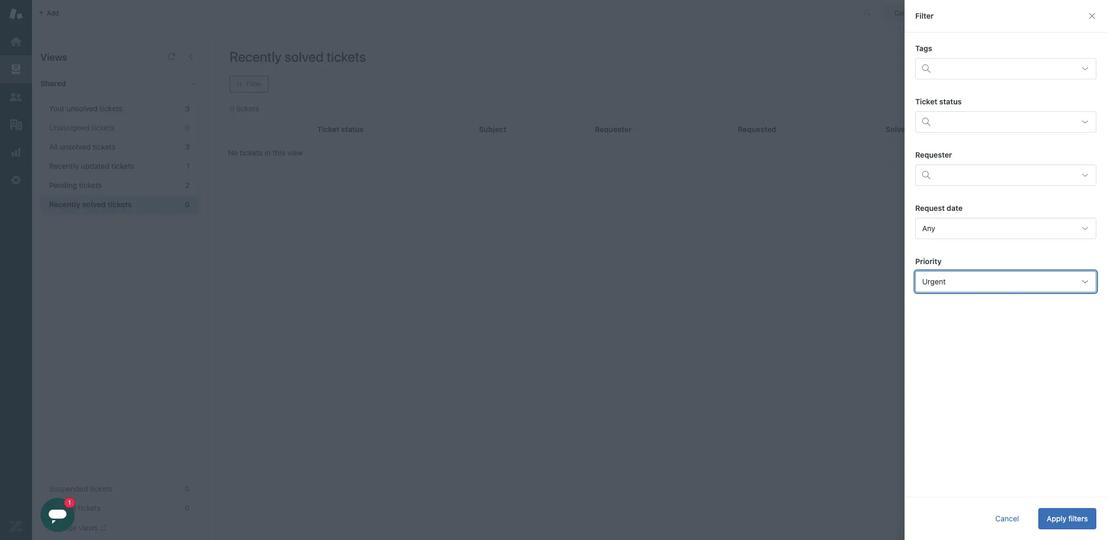 Task type: locate. For each thing, give the bounding box(es) containing it.
unsolved
[[67, 104, 98, 113], [60, 142, 91, 151]]

unsolved for your
[[67, 104, 98, 113]]

pending
[[49, 181, 77, 190]]

0 vertical spatial 3
[[185, 104, 190, 113]]

3 for your unsolved tickets
[[185, 104, 190, 113]]

unassigned tickets
[[49, 123, 114, 132]]

unsolved down unassigned
[[60, 142, 91, 151]]

suspended
[[49, 484, 88, 494]]

talk
[[965, 45, 979, 54]]

recently up pending on the left of page
[[49, 161, 79, 171]]

3
[[185, 104, 190, 113], [185, 142, 190, 151]]

1 vertical spatial recently
[[49, 161, 79, 171]]

refresh views pane image
[[167, 52, 176, 61]]

3 down collapse views pane icon
[[185, 104, 190, 113]]

0 vertical spatial recently
[[230, 48, 282, 64]]

tickets
[[327, 48, 366, 64], [100, 104, 122, 113], [92, 123, 114, 132], [93, 142, 115, 151], [240, 148, 263, 157], [111, 161, 134, 171], [79, 181, 102, 190], [108, 200, 132, 209], [90, 484, 113, 494], [78, 504, 101, 513]]

0 horizontal spatial recently solved tickets
[[49, 200, 132, 209]]

filter inside dialog
[[916, 11, 934, 20]]

1 vertical spatial 3
[[185, 142, 190, 151]]

0 vertical spatial recently solved tickets
[[230, 48, 366, 64]]

tags element
[[916, 58, 1097, 79]]

manage
[[49, 523, 76, 532]]

0 horizontal spatial filter
[[247, 80, 262, 88]]

0 vertical spatial unsolved
[[67, 104, 98, 113]]

0 vertical spatial filter
[[916, 11, 934, 20]]

1 vertical spatial unsolved
[[60, 142, 91, 151]]

solved
[[285, 48, 324, 64], [82, 200, 106, 209]]

main element
[[0, 0, 32, 540]]

cancel
[[996, 514, 1019, 523]]

no
[[228, 148, 238, 157]]

admin image
[[9, 173, 23, 187]]

recently
[[230, 48, 282, 64], [49, 161, 79, 171], [49, 200, 80, 209]]

conversations button
[[883, 5, 962, 22]]

filter inside button
[[247, 80, 262, 88]]

unsolved up unassigned tickets
[[67, 104, 98, 113]]

1 vertical spatial solved
[[82, 200, 106, 209]]

manage views link
[[49, 523, 106, 533]]

0 for deleted tickets
[[185, 504, 190, 513]]

shared
[[41, 79, 66, 88]]

this
[[273, 148, 285, 157]]

urgent
[[923, 277, 946, 286]]

apply filters
[[1047, 514, 1088, 523]]

1 horizontal spatial solved
[[285, 48, 324, 64]]

2 3 from the top
[[185, 142, 190, 151]]

filter
[[916, 11, 934, 20], [247, 80, 262, 88]]

filters
[[1069, 514, 1088, 523]]

apply
[[1047, 514, 1067, 523]]

0
[[185, 123, 190, 132], [185, 200, 190, 209], [185, 484, 190, 494], [185, 504, 190, 513]]

recently up filter button
[[230, 48, 282, 64]]

reporting image
[[9, 145, 23, 159]]

request date
[[916, 204, 963, 213]]

Urgent field
[[916, 271, 1097, 293]]

suspended tickets
[[49, 484, 113, 494]]

recently solved tickets
[[230, 48, 366, 64], [49, 200, 132, 209]]

(opens in a new tab) image
[[98, 525, 106, 531]]

0 horizontal spatial solved
[[82, 200, 106, 209]]

0 vertical spatial solved
[[285, 48, 324, 64]]

deleted tickets
[[49, 504, 101, 513]]

2 vertical spatial recently
[[49, 200, 80, 209]]

subject
[[479, 125, 507, 134]]

recently down pending on the left of page
[[49, 200, 80, 209]]

1 vertical spatial filter
[[247, 80, 262, 88]]

1 horizontal spatial filter
[[916, 11, 934, 20]]

1 3 from the top
[[185, 104, 190, 113]]

3 up 1
[[185, 142, 190, 151]]

ticket
[[916, 97, 938, 106]]

unassigned
[[49, 123, 90, 132]]

microphone.
[[969, 55, 1012, 64]]

request
[[916, 204, 945, 213]]

no tickets in this view
[[228, 148, 303, 157]]

unsolved for all
[[60, 142, 91, 151]]

to
[[1030, 45, 1037, 54]]

requester element
[[916, 165, 1097, 186]]

browser's
[[934, 55, 967, 64]]



Task type: vqa. For each thing, say whether or not it's contained in the screenshot.
Requester ELEMENT
yes



Task type: describe. For each thing, give the bounding box(es) containing it.
priority
[[916, 257, 942, 266]]

view
[[287, 148, 303, 157]]

status
[[940, 97, 962, 106]]

your unsolved tickets
[[49, 104, 122, 113]]

1
[[186, 161, 190, 171]]

in
[[265, 148, 271, 157]]

3 for all unsolved tickets
[[185, 142, 190, 151]]

conversations
[[895, 9, 938, 17]]

date
[[947, 204, 963, 213]]

apply filters button
[[1039, 508, 1097, 530]]

zendesk support image
[[9, 7, 23, 21]]

2
[[185, 181, 190, 190]]

collapse views pane image
[[187, 52, 195, 61]]

0 for recently solved tickets
[[185, 200, 190, 209]]

views
[[41, 52, 67, 63]]

shared button
[[32, 68, 180, 100]]

views image
[[9, 62, 23, 76]]

zendesk image
[[9, 520, 23, 533]]

manage views
[[49, 523, 98, 532]]

pending tickets
[[49, 181, 102, 190]]

recently updated tickets
[[49, 161, 134, 171]]

recently for 1
[[49, 161, 79, 171]]

your
[[49, 104, 65, 113]]

all
[[49, 142, 58, 151]]

all unsolved tickets
[[49, 142, 115, 151]]

organizations image
[[9, 118, 23, 132]]

updated
[[81, 161, 109, 171]]

needs
[[981, 45, 1002, 54]]

shared heading
[[32, 68, 208, 100]]

recently for 0
[[49, 200, 80, 209]]

any
[[923, 224, 936, 233]]

requester
[[916, 150, 952, 159]]

access
[[1004, 45, 1028, 54]]

zendesk
[[934, 45, 963, 54]]

close drawer image
[[1088, 12, 1097, 20]]

cancel button
[[987, 508, 1028, 530]]

get started image
[[9, 35, 23, 48]]

0 for suspended tickets
[[185, 484, 190, 494]]

views
[[78, 523, 98, 532]]

tags
[[916, 44, 933, 53]]

zendesk talk needs access to your browser's microphone.
[[934, 45, 1054, 64]]

customers image
[[9, 90, 23, 104]]

filter dialog
[[905, 0, 1107, 540]]

ticket status element
[[916, 111, 1097, 133]]

filter button
[[230, 76, 268, 93]]

ticket status
[[916, 97, 962, 106]]

1 vertical spatial recently solved tickets
[[49, 200, 132, 209]]

deleted
[[49, 504, 76, 513]]

Any field
[[916, 218, 1097, 239]]

0 for unassigned tickets
[[185, 123, 190, 132]]

1 horizontal spatial recently solved tickets
[[230, 48, 366, 64]]

your
[[1039, 45, 1054, 54]]



